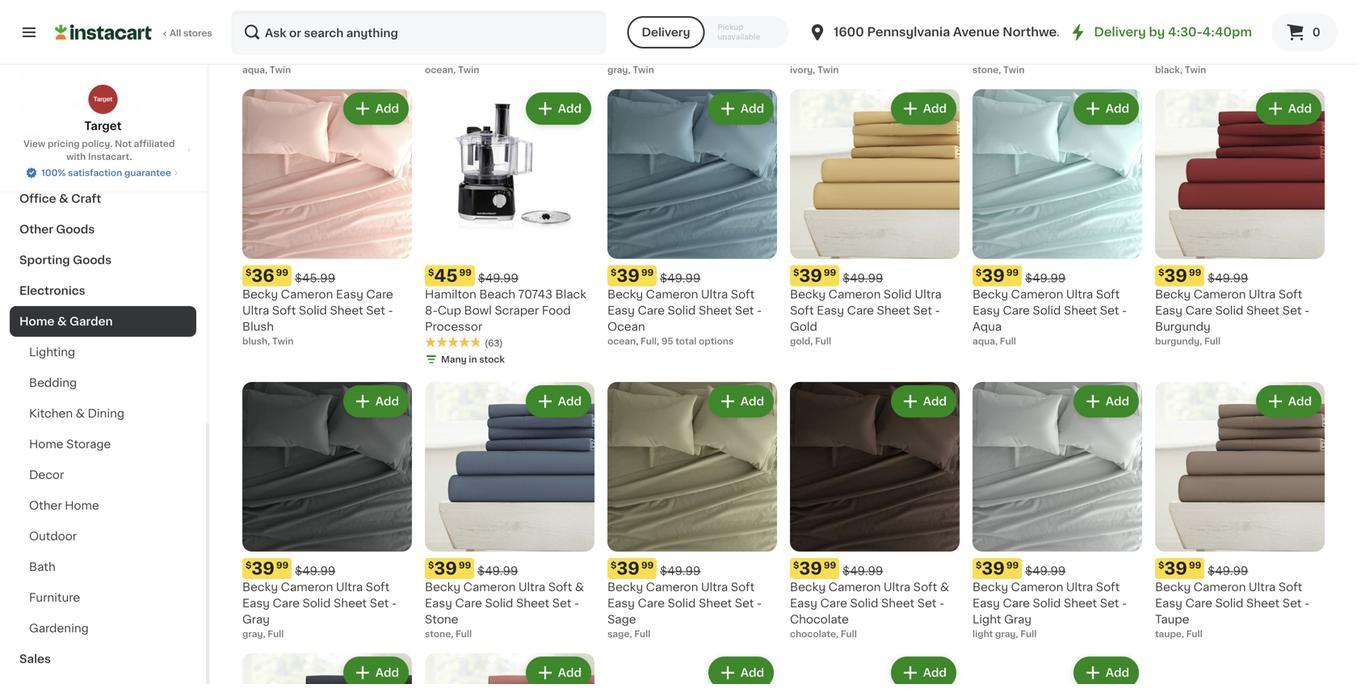 Task type: locate. For each thing, give the bounding box(es) containing it.
set inside $ 39 99 $49.99 becky cameron ultra soft easy care solid sheet set - taupe taupe, full
[[1283, 598, 1302, 609]]

goods for sporting goods
[[73, 255, 112, 266]]

easy
[[324, 34, 352, 45], [425, 34, 453, 45], [647, 34, 674, 45], [817, 34, 845, 45], [973, 34, 1001, 45], [1156, 34, 1183, 45], [336, 289, 364, 300], [608, 305, 635, 316], [817, 305, 845, 316], [973, 305, 1001, 316], [1156, 305, 1183, 316], [242, 598, 270, 609], [425, 598, 453, 609], [608, 598, 635, 609], [790, 598, 818, 609], [973, 598, 1001, 609], [1156, 598, 1183, 609]]

solid inside becky cameron ultra soft easy care solid sheet set - black black, twin
[[1216, 34, 1244, 45]]

twin down search field
[[458, 65, 480, 74]]

gift
[[66, 101, 88, 112]]

$39.99 original price: $49.99 element for becky cameron ultra soft easy care solid sheet set - gray
[[242, 558, 412, 580]]

0 horizontal spatial aqua,
[[242, 65, 268, 74]]

becky inside the becky cameron ultra soft, easy care solid sheet set - ocean ocean, twin
[[425, 17, 461, 29]]

0 vertical spatial soft,
[[549, 17, 576, 29]]

$49.99 inside $ 39 99 $49.99 becky cameron ultra soft easy care solid sheet set - burgundy burgundy, full
[[1208, 273, 1249, 284]]

gray, inside becky cameron ultra soft easy care solid sheet set - light gray light gray, full
[[996, 630, 1019, 639]]

becky inside becky cameron ultra soft easy care solid sheet set - light gray light gray, full
[[973, 582, 1009, 593]]

ocean, inside $ 39 99 $49.99 becky cameron ultra soft easy care solid sheet set - ocean ocean, full, 95 total options
[[608, 337, 639, 346]]

0 vertical spatial goods
[[56, 224, 95, 235]]

sheet inside "$ 39 99 $49.99 becky cameron solid ultra soft easy care sheet set - gold gold, full"
[[877, 305, 911, 316]]

aqua for set
[[242, 50, 272, 61]]

None search field
[[231, 10, 606, 55]]

ocean inside $ 39 99 $49.99 becky cameron ultra soft easy care solid sheet set - ocean ocean, full, 95 total options
[[608, 321, 646, 333]]

$39.99 original price: $49.99 element for becky cameron ultra soft & easy care solid sheet set - chocolate
[[790, 558, 960, 580]]

39 for sage,
[[617, 561, 640, 577]]

set inside $ 39 99 $49.99 becky cameron ultra soft easy care solid sheet set - burgundy burgundy, full
[[1283, 305, 1302, 316]]

0 vertical spatial home
[[19, 316, 55, 327]]

$49.99 for $ 39 99 $49.99 becky cameron ultra soft easy care solid sheet set - ocean ocean, full, 95 total options
[[660, 273, 701, 284]]

aqua, inside becky cameron solid sheet set ultra soft, easy care - aqua blue aqua, twin
[[242, 65, 268, 74]]

0 vertical spatial other
[[19, 224, 53, 235]]

home storage link
[[10, 429, 196, 460]]

becky cameron ultra soft, easy care solid sheet set - ocean ocean, twin
[[425, 17, 580, 74]]

$39.99 original price: $49.99 element for becky cameron solid ultra soft easy care sheet set - gold
[[790, 266, 960, 287]]

add button
[[345, 94, 407, 123], [528, 94, 590, 123], [710, 94, 773, 123], [893, 94, 955, 123], [1076, 94, 1138, 123], [1258, 94, 1321, 123], [345, 387, 407, 416], [528, 387, 590, 416], [710, 387, 773, 416], [893, 387, 955, 416], [1076, 387, 1138, 416], [1258, 387, 1321, 416], [345, 659, 407, 685], [528, 659, 590, 685], [710, 659, 773, 685], [893, 659, 955, 685], [1076, 659, 1138, 685]]

twin down northwest
[[1004, 65, 1025, 74]]

$36.99 original price: $45.99 element up becky cameron easy care ultra soft solid sheet set - blush blush, twin
[[242, 266, 412, 287]]

99 inside "$ 39 99 $49.99 becky cameron ultra soft easy care solid sheet set - sage sage, full"
[[642, 561, 654, 570]]

policy.
[[82, 139, 113, 148]]

$ inside $ 39 99 $49.99 becky cameron ultra soft easy care solid sheet set - ocean ocean, full, 95 total options
[[611, 268, 617, 277]]

$36.99 original price: $45.99 element for care
[[242, 266, 412, 287]]

twin for ivory
[[818, 65, 839, 74]]

care inside becky cameron ultra soft easy care solid sheet set - black black, twin
[[1186, 34, 1213, 45]]

becky inside "$ 39 99 $49.99 becky cameron solid ultra soft easy care sheet set - gold gold, full"
[[790, 289, 826, 300]]

home up decor on the left bottom
[[29, 439, 64, 450]]

1 horizontal spatial stone
[[973, 50, 1007, 61]]

1 vertical spatial black
[[556, 289, 587, 300]]

0 horizontal spatial gray,
[[242, 630, 266, 639]]

1 horizontal spatial ocean,
[[608, 337, 639, 346]]

easy inside becky cameron solid ultra soft & easy care sheet set - gray gray, twin
[[647, 34, 674, 45]]

ivory,
[[790, 65, 816, 74]]

1 vertical spatial aqua,
[[973, 337, 998, 346]]

39 inside $ 39 99 $49.99 becky cameron ultra soft & easy care solid sheet set - chocolate chocolate, full
[[800, 561, 823, 577]]

$ 39 99 up light at the bottom of the page
[[976, 561, 1019, 577]]

soft inside $ 39 99 $49.99 becky cameron ultra soft easy care solid sheet set - burgundy burgundy, full
[[1279, 289, 1303, 300]]

becky cameron ultra soft easy care solid sheet set - stone stone, twin
[[973, 17, 1128, 74]]

gold,
[[790, 337, 813, 346]]

other down office
[[19, 224, 53, 235]]

100% satisfaction guarantee
[[41, 169, 171, 177]]

sheet inside becky cameron solid sheet set ultra soft, easy care - aqua blue aqua, twin
[[367, 17, 401, 29]]

sales link
[[10, 644, 196, 675]]

black up food
[[556, 289, 587, 300]]

stores
[[183, 29, 212, 38]]

$ inside $ 39 99 $49.99 becky cameron ultra soft easy care solid sheet set - burgundy burgundy, full
[[1159, 268, 1165, 277]]

becky cameron ultra soft easy care solid sheet set - gray gray, full
[[242, 582, 397, 639]]

$49.99 inside $ 39 99 $49.99 becky cameron ultra soft easy care solid sheet set - ocean ocean, full, 95 total options
[[660, 273, 701, 284]]

solid inside the becky cameron ultra soft, easy care solid sheet set - ocean ocean, twin
[[485, 34, 514, 45]]

$45.99 up becky cameron solid sheet set ultra soft, easy care - aqua blue aqua, twin
[[295, 1, 336, 13]]

taupe,
[[1156, 630, 1185, 639]]

soft inside becky cameron ultra soft easy care solid sheet set - light gray light gray, full
[[1097, 582, 1120, 593]]

cameron inside becky cameron solid sheet set ultra soft, easy care - aqua blue aqua, twin
[[281, 17, 333, 29]]

& inside home & garden link
[[57, 316, 67, 327]]

home for home & garden
[[19, 316, 55, 327]]

add
[[376, 103, 399, 114], [558, 103, 582, 114], [741, 103, 765, 114], [924, 103, 947, 114], [1106, 103, 1130, 114], [1289, 103, 1313, 114], [376, 396, 399, 407], [558, 396, 582, 407], [741, 396, 765, 407], [924, 396, 947, 407], [1106, 396, 1130, 407], [1289, 396, 1313, 407], [376, 668, 399, 679], [558, 668, 582, 679], [741, 668, 765, 679], [924, 668, 947, 679], [1106, 668, 1130, 679]]

kitchen & dining
[[29, 408, 125, 419]]

$36.99 original price: $45.99 element containing 36
[[242, 266, 412, 287]]

1 vertical spatial home
[[29, 439, 64, 450]]

$36.99 original price: $45.99 element
[[242, 0, 412, 15], [425, 0, 595, 15], [608, 0, 778, 15], [1156, 0, 1326, 15], [242, 266, 412, 287]]

full inside becky cameron ultra soft easy care solid sheet set - aqua aqua, full
[[1000, 337, 1017, 346]]

set inside $ 39 99 $49.99 becky cameron ultra soft easy care solid sheet set - ocean ocean, full, 95 total options
[[735, 305, 754, 316]]

1 horizontal spatial black
[[1156, 50, 1187, 61]]

ocean
[[425, 50, 463, 61], [608, 321, 646, 333]]

& inside $ 39 99 $49.99 becky cameron ultra soft & easy care solid sheet set - chocolate chocolate, full
[[941, 582, 950, 593]]

$39.99 original price: $49.99 element for becky cameron ultra soft easy care solid sheet set - ocean
[[608, 266, 778, 287]]

1 vertical spatial ocean
[[608, 321, 646, 333]]

$ 36 99
[[246, 268, 289, 285]]

$36.99 original price: $45.99 element up the becky cameron ultra soft, easy care solid sheet set - ocean ocean, twin
[[425, 0, 595, 15]]

ultra inside $ 39 99 $49.99 becky cameron ultra soft & easy care solid sheet set - stone stone, full
[[519, 582, 546, 593]]

blush
[[242, 321, 274, 333]]

$ inside $ 36 99
[[246, 268, 252, 277]]

cameron inside becky cameron easy care ultra soft solid sheet set - blush blush, twin
[[281, 289, 333, 300]]

0 vertical spatial ocean
[[425, 50, 463, 61]]

twin inside becky cameron solid ultra soft & easy care sheet set - gray gray, twin
[[633, 65, 654, 74]]

$49.99 for $ 39 99 $49.99 becky cameron ultra soft easy care solid sheet set - taupe taupe, full
[[1208, 566, 1249, 577]]

other
[[19, 224, 53, 235], [29, 500, 62, 512]]

ultra inside becky cameron ultra soft easy care solid sheet set - stone stone, twin
[[1067, 17, 1094, 29]]

0 vertical spatial ocean,
[[425, 65, 456, 74]]

cameron inside becky cameron ultra soft easy care solid sheet set - aqua aqua, full
[[1012, 289, 1064, 300]]

home down decor link
[[65, 500, 99, 512]]

1 horizontal spatial stone,
[[973, 65, 1002, 74]]

$ 39 99 up becky cameron ultra soft easy care solid sheet set - gray gray, full at the left
[[246, 561, 289, 577]]

0 vertical spatial aqua,
[[242, 65, 268, 74]]

goods up 'sporting goods' at left
[[56, 224, 95, 235]]

care inside $ 39 99 $49.99 becky cameron ultra soft easy care solid sheet set - ocean ocean, full, 95 total options
[[638, 305, 665, 316]]

1 vertical spatial stone,
[[425, 630, 454, 639]]

2 horizontal spatial gray
[[1005, 614, 1032, 626]]

office & craft
[[19, 193, 101, 204]]

soft inside becky cameron solid ultra soft easy care sheet set - ivory ivory, twin
[[790, 34, 814, 45]]

hamilton
[[425, 289, 477, 300]]

many in stock
[[441, 355, 505, 364]]

$ 39 99 up becky cameron ultra soft easy care solid sheet set - aqua aqua, full
[[976, 268, 1019, 285]]

gray for becky cameron solid ultra soft & easy care sheet set - gray
[[608, 50, 635, 61]]

set inside becky cameron solid sheet set ultra soft, easy care - aqua blue aqua, twin
[[242, 34, 262, 45]]

$49.99 for $ 39 99 $49.99 becky cameron ultra soft easy care solid sheet set - burgundy burgundy, full
[[1208, 273, 1249, 284]]

office
[[19, 193, 56, 204]]

39 inside $ 39 99 $49.99 becky cameron ultra soft easy care solid sheet set - taupe taupe, full
[[1165, 561, 1188, 577]]

cameron inside becky cameron ultra soft easy care solid sheet set - gray gray, full
[[281, 582, 333, 593]]

1 horizontal spatial ocean
[[608, 321, 646, 333]]

add button for becky cameron solid ultra soft easy care sheet set - gold
[[893, 94, 955, 123]]

full inside "$ 39 99 $49.99 becky cameron ultra soft easy care solid sheet set - sage sage, full"
[[635, 630, 651, 639]]

sheet inside becky cameron ultra soft easy care solid sheet set - black black, twin
[[1247, 34, 1280, 45]]

0 horizontal spatial black
[[556, 289, 587, 300]]

sheet inside becky cameron ultra soft easy care solid sheet set - aqua aqua, full
[[1064, 305, 1098, 316]]

twin right ivory,
[[818, 65, 839, 74]]

1 vertical spatial stone
[[425, 614, 459, 626]]

$49.99 inside $ 39 99 $49.99 becky cameron ultra soft & easy care solid sheet set - chocolate chocolate, full
[[843, 566, 884, 577]]

99
[[276, 268, 289, 277], [459, 268, 472, 277], [642, 268, 654, 277], [824, 268, 837, 277], [1007, 268, 1019, 277], [1190, 268, 1202, 277], [276, 561, 289, 570], [459, 561, 471, 570], [642, 561, 654, 570], [824, 561, 837, 570], [1007, 561, 1019, 570], [1190, 561, 1202, 570]]

39
[[617, 268, 640, 285], [800, 268, 823, 285], [982, 268, 1005, 285], [1165, 268, 1188, 285], [252, 561, 275, 577], [434, 561, 457, 577], [617, 561, 640, 577], [800, 561, 823, 577], [982, 561, 1005, 577], [1165, 561, 1188, 577]]

0 horizontal spatial gray
[[242, 614, 270, 626]]

twin inside becky cameron easy care ultra soft solid sheet set - blush blush, twin
[[272, 337, 294, 346]]

becky inside becky cameron solid sheet set ultra soft, easy care - aqua blue aqua, twin
[[242, 17, 278, 29]]

1 horizontal spatial aqua,
[[973, 337, 998, 346]]

1 vertical spatial goods
[[73, 255, 112, 266]]

easy inside becky cameron solid sheet set ultra soft, easy care - aqua blue aqua, twin
[[324, 34, 352, 45]]

twin right blush,
[[272, 337, 294, 346]]

$ 39 99 $49.99 becky cameron ultra soft easy care solid sheet set - ocean ocean, full, 95 total options
[[608, 268, 762, 346]]

sporting goods link
[[10, 245, 196, 276]]

twin for stone
[[1004, 65, 1025, 74]]

1 vertical spatial other
[[29, 500, 62, 512]]

2 horizontal spatial gray,
[[996, 630, 1019, 639]]

becky cameron solid ultra soft & easy care sheet set - gray gray, twin
[[608, 17, 770, 74]]

70743
[[518, 289, 553, 300]]

& inside party & gift supplies link
[[54, 101, 63, 112]]

delivery
[[1095, 26, 1147, 38], [642, 27, 691, 38]]

set inside becky cameron solid ultra soft easy care sheet set - ivory ivory, twin
[[914, 34, 933, 45]]

becky inside $ 39 99 $49.99 becky cameron ultra soft & easy care solid sheet set - chocolate chocolate, full
[[790, 582, 826, 593]]

becky inside becky cameron ultra soft easy care solid sheet set - stone stone, twin
[[973, 17, 1009, 29]]

light
[[973, 630, 994, 639]]

home up lighting
[[19, 316, 55, 327]]

aqua, inside becky cameron ultra soft easy care solid sheet set - aqua aqua, full
[[973, 337, 998, 346]]

0 vertical spatial aqua
[[242, 50, 272, 61]]

$39.99 original price: $49.99 element for becky cameron ultra soft easy care solid sheet set - sage
[[608, 558, 778, 580]]

storage
[[66, 439, 111, 450]]

other goods
[[19, 224, 95, 235]]

full inside becky cameron ultra soft easy care solid sheet set - light gray light gray, full
[[1021, 630, 1037, 639]]

★★★★★
[[425, 337, 482, 348], [425, 337, 482, 348]]

product group containing 45
[[425, 89, 595, 369]]

view pricing policy. not affiliated with instacart.
[[24, 139, 175, 161]]

1 horizontal spatial delivery
[[1095, 26, 1147, 38]]

- inside the becky cameron ultra soft, easy care solid sheet set - ocean ocean, twin
[[575, 34, 580, 45]]

stone
[[973, 50, 1007, 61], [425, 614, 459, 626]]

twin inside becky cameron solid sheet set ultra soft, easy care - aqua blue aqua, twin
[[270, 65, 291, 74]]

twin inside the becky cameron ultra soft, easy care solid sheet set - ocean ocean, twin
[[458, 65, 480, 74]]

99 inside $ 39 99 $49.99 becky cameron ultra soft & easy care solid sheet set - chocolate chocolate, full
[[824, 561, 837, 570]]

gray for becky cameron ultra soft easy care solid sheet set - light gray
[[1005, 614, 1032, 626]]

bowl
[[464, 305, 492, 316]]

twin right black,
[[1186, 65, 1207, 74]]

cameron inside becky cameron solid ultra soft & easy care sheet set - gray gray, twin
[[646, 17, 699, 29]]

goods down the other goods link
[[73, 255, 112, 266]]

add button for hamilton beach 70743 black 8-cup bowl scraper food processor
[[528, 94, 590, 123]]

ultra inside becky cameron solid ultra soft & easy care sheet set - gray gray, twin
[[733, 17, 760, 29]]

product group
[[242, 89, 412, 348], [425, 89, 595, 369], [608, 89, 778, 348], [790, 89, 960, 348], [973, 89, 1143, 348], [1156, 89, 1326, 348], [242, 382, 412, 641], [425, 382, 595, 641], [608, 382, 778, 641], [790, 382, 960, 641], [973, 382, 1143, 641], [1156, 382, 1326, 641], [242, 654, 412, 685], [425, 654, 595, 685], [608, 654, 778, 685], [790, 654, 960, 685], [973, 654, 1143, 685]]

$36.99 original price: $45.99 element up service type group
[[608, 0, 778, 15]]

easy inside $ 39 99 $49.99 becky cameron ultra soft & easy care solid sheet set - chocolate chocolate, full
[[790, 598, 818, 609]]

add button for becky cameron ultra soft easy care solid sheet set - burgundy
[[1258, 94, 1321, 123]]

0 vertical spatial black
[[1156, 50, 1187, 61]]

sheet
[[367, 17, 401, 29], [516, 34, 550, 45], [707, 34, 740, 45], [877, 34, 911, 45], [1064, 34, 1098, 45], [1247, 34, 1280, 45], [330, 305, 363, 316], [699, 305, 732, 316], [877, 305, 911, 316], [1064, 305, 1098, 316], [1247, 305, 1280, 316], [334, 598, 367, 609], [516, 598, 550, 609], [699, 598, 732, 609], [882, 598, 915, 609], [1064, 598, 1098, 609], [1247, 598, 1280, 609]]

& inside kitchen & dining link
[[76, 408, 85, 419]]

$45.99 up becky cameron easy care ultra soft solid sheet set - blush blush, twin
[[295, 273, 336, 284]]

other down decor on the left bottom
[[29, 500, 62, 512]]

care inside becky cameron ultra soft easy care solid sheet set - light gray light gray, full
[[1003, 598, 1030, 609]]

$36.99 original price: $45.99 element up becky cameron solid sheet set ultra soft, easy care - aqua blue aqua, twin
[[242, 0, 412, 15]]

becky inside $ 39 99 $49.99 becky cameron ultra soft easy care solid sheet set - taupe taupe, full
[[1156, 582, 1191, 593]]

northwest
[[1003, 26, 1069, 38]]

ultra inside becky cameron solid ultra soft easy care sheet set - ivory ivory, twin
[[915, 17, 942, 29]]

soft,
[[549, 17, 576, 29], [294, 34, 321, 45]]

furniture
[[29, 592, 80, 604]]

1 horizontal spatial gray
[[608, 50, 635, 61]]

electronics
[[19, 285, 85, 297]]

1 vertical spatial aqua
[[973, 321, 1002, 333]]

$ 39 99 $49.99 becky cameron ultra soft easy care solid sheet set - taupe taupe, full
[[1156, 561, 1310, 639]]

0 vertical spatial stone
[[973, 50, 1007, 61]]

1 horizontal spatial gray,
[[608, 65, 631, 74]]

1 horizontal spatial aqua
[[973, 321, 1002, 333]]

1 vertical spatial soft,
[[294, 34, 321, 45]]

not
[[115, 139, 132, 148]]

solid inside $ 39 99 $49.99 becky cameron ultra soft & easy care solid sheet set - chocolate chocolate, full
[[851, 598, 879, 609]]

other for other home
[[29, 500, 62, 512]]

8-
[[425, 305, 438, 316]]

pricing
[[48, 139, 80, 148]]

all stores link
[[55, 10, 213, 55]]

add button for becky cameron ultra soft easy care solid sheet set - gray
[[345, 387, 407, 416]]

0 vertical spatial stone,
[[973, 65, 1002, 74]]

$36.99 original price: $45.99 element for sheet
[[242, 0, 412, 15]]

$39.99 original price: $49.99 element for becky cameron ultra soft easy care solid sheet set - aqua
[[973, 266, 1143, 287]]

twin down 'blue'
[[270, 65, 291, 74]]

home & garden link
[[10, 306, 196, 337]]

add for becky cameron ultra soft easy care solid sheet set - ocean
[[741, 103, 765, 114]]

0 horizontal spatial ocean,
[[425, 65, 456, 74]]

$39.99 original price: $49.99 element
[[608, 266, 778, 287], [790, 266, 960, 287], [973, 266, 1143, 287], [1156, 266, 1326, 287], [242, 558, 412, 580], [425, 558, 595, 580], [608, 558, 778, 580], [790, 558, 960, 580], [973, 558, 1143, 580], [1156, 558, 1326, 580]]

cameron inside $ 39 99 $49.99 becky cameron ultra soft & easy care solid sheet set - stone stone, full
[[464, 582, 516, 593]]

decor link
[[10, 460, 196, 491]]

0 horizontal spatial delivery
[[642, 27, 691, 38]]

1600
[[834, 26, 865, 38]]

ultra inside $ 39 99 $49.99 becky cameron ultra soft & easy care solid sheet set - chocolate chocolate, full
[[884, 582, 911, 593]]

personal care link
[[10, 61, 196, 91]]

black up black,
[[1156, 50, 1187, 61]]

1 horizontal spatial soft,
[[549, 17, 576, 29]]

$39.99 original price: $49.99 element for becky cameron ultra soft easy care solid sheet set - light gray
[[973, 558, 1143, 580]]

add for becky cameron ultra soft easy care solid sheet set - taupe
[[1289, 396, 1313, 407]]

$36.99 original price: $45.99 element up "4:40pm"
[[1156, 0, 1326, 15]]

aqua for easy
[[973, 321, 1002, 333]]

cameron inside the becky cameron ultra soft, easy care solid sheet set - ocean ocean, twin
[[464, 17, 516, 29]]

39 for burgundy,
[[1165, 268, 1188, 285]]

-
[[384, 34, 389, 45], [575, 34, 580, 45], [765, 34, 770, 45], [936, 34, 941, 45], [1123, 34, 1128, 45], [1305, 34, 1310, 45], [388, 305, 393, 316], [757, 305, 762, 316], [936, 305, 941, 316], [1123, 305, 1128, 316], [1305, 305, 1310, 316], [392, 598, 397, 609], [575, 598, 580, 609], [757, 598, 762, 609], [940, 598, 945, 609], [1123, 598, 1128, 609], [1305, 598, 1310, 609]]

care inside $ 39 99 $49.99 becky cameron ultra soft easy care solid sheet set - burgundy burgundy, full
[[1186, 305, 1213, 316]]

add for becky cameron ultra soft easy care solid sheet set - burgundy
[[1289, 103, 1313, 114]]

$ 39 99 for becky cameron ultra soft easy care solid sheet set - light gray
[[976, 561, 1019, 577]]

ultra inside $ 39 99 $49.99 becky cameron ultra soft easy care solid sheet set - taupe taupe, full
[[1249, 582, 1276, 593]]

other for other goods
[[19, 224, 53, 235]]

ocean, left full, at the left
[[608, 337, 639, 346]]

cameron inside "$ 39 99 $49.99 becky cameron ultra soft easy care solid sheet set - sage sage, full"
[[646, 582, 699, 593]]

easy inside becky cameron ultra soft easy care solid sheet set - gray gray, full
[[242, 598, 270, 609]]

personal
[[19, 70, 70, 82]]

twin for ocean
[[458, 65, 480, 74]]

target link
[[84, 84, 122, 134]]

sheet inside becky cameron ultra soft easy care solid sheet set - gray gray, full
[[334, 598, 367, 609]]

0 horizontal spatial soft,
[[294, 34, 321, 45]]

soft inside "$ 39 99 $49.99 becky cameron ultra soft easy care solid sheet set - sage sage, full"
[[731, 582, 755, 593]]

add for becky cameron ultra soft easy care solid sheet set - sage
[[741, 396, 765, 407]]

becky inside $ 39 99 $49.99 becky cameron ultra soft easy care solid sheet set - ocean ocean, full, 95 total options
[[608, 289, 643, 300]]

$ 39 99
[[976, 268, 1019, 285], [246, 561, 289, 577], [976, 561, 1019, 577]]

add for becky cameron ultra soft & easy care solid sheet set - stone
[[558, 396, 582, 407]]

office & craft link
[[10, 183, 196, 214]]

becky inside becky cameron ultra soft easy care solid sheet set - aqua aqua, full
[[973, 289, 1009, 300]]

affiliated
[[134, 139, 175, 148]]

100%
[[41, 169, 66, 177]]

& inside office & craft link
[[59, 193, 68, 204]]

$49.99 inside $ 39 99 $49.99 becky cameron ultra soft easy care solid sheet set - taupe taupe, full
[[1208, 566, 1249, 577]]

0 horizontal spatial stone,
[[425, 630, 454, 639]]

instacart logo image
[[55, 23, 152, 42]]

ocean, down search field
[[425, 65, 456, 74]]

39 for chocolate
[[800, 561, 823, 577]]

becky cameron solid sheet set ultra soft, easy care - aqua blue aqua, twin
[[242, 17, 401, 74]]

add button for becky cameron ultra soft easy care solid sheet set - taupe
[[1258, 387, 1321, 416]]

39 for ocean,
[[617, 268, 640, 285]]

0 horizontal spatial stone
[[425, 614, 459, 626]]

ocean,
[[425, 65, 456, 74], [608, 337, 639, 346]]

twin down delivery button
[[633, 65, 654, 74]]

$45.99
[[295, 1, 336, 13], [478, 1, 518, 13], [295, 273, 336, 284]]

4:40pm
[[1203, 26, 1253, 38]]

39 for stone
[[434, 561, 457, 577]]

stone inside becky cameron ultra soft easy care solid sheet set - stone stone, twin
[[973, 50, 1007, 61]]

solid inside $ 39 99 $49.99 becky cameron ultra soft easy care solid sheet set - taupe taupe, full
[[1216, 598, 1244, 609]]

ocean, inside the becky cameron ultra soft, easy care solid sheet set - ocean ocean, twin
[[425, 65, 456, 74]]

$45.99 up the becky cameron ultra soft, easy care solid sheet set - ocean ocean, twin
[[478, 1, 518, 13]]

- inside $ 39 99 $49.99 becky cameron ultra soft & easy care solid sheet set - stone stone, full
[[575, 598, 580, 609]]

0 horizontal spatial ocean
[[425, 50, 463, 61]]

easy inside becky cameron ultra soft easy care solid sheet set - light gray light gray, full
[[973, 598, 1001, 609]]

gray,
[[608, 65, 631, 74], [242, 630, 266, 639], [996, 630, 1019, 639]]

0 horizontal spatial aqua
[[242, 50, 272, 61]]

ultra
[[519, 17, 546, 29], [733, 17, 760, 29], [915, 17, 942, 29], [1067, 17, 1094, 29], [1249, 17, 1276, 29], [264, 34, 291, 45], [702, 289, 728, 300], [915, 289, 942, 300], [1067, 289, 1094, 300], [1249, 289, 1276, 300], [242, 305, 269, 316], [336, 582, 363, 593], [519, 582, 546, 593], [702, 582, 728, 593], [884, 582, 911, 593], [1067, 582, 1094, 593], [1249, 582, 1276, 593]]

1 vertical spatial ocean,
[[608, 337, 639, 346]]

gray inside becky cameron solid ultra soft & easy care sheet set - gray gray, twin
[[608, 50, 635, 61]]

full
[[816, 337, 832, 346], [1000, 337, 1017, 346], [1205, 337, 1221, 346], [268, 630, 284, 639], [456, 630, 472, 639], [635, 630, 651, 639], [841, 630, 857, 639], [1021, 630, 1037, 639], [1187, 630, 1203, 639]]

add for becky cameron ultra soft easy care solid sheet set - gray
[[376, 396, 399, 407]]



Task type: vqa. For each thing, say whether or not it's contained in the screenshot.


Task type: describe. For each thing, give the bounding box(es) containing it.
- inside $ 39 99 $49.99 becky cameron ultra soft easy care solid sheet set - burgundy burgundy, full
[[1305, 305, 1310, 316]]

ultra inside becky cameron ultra soft easy care solid sheet set - aqua aqua, full
[[1067, 289, 1094, 300]]

twin for black
[[1186, 65, 1207, 74]]

$45.99 original price: $49.99 element
[[425, 266, 595, 287]]

blue
[[275, 50, 300, 61]]

sheet inside $ 39 99 $49.99 becky cameron ultra soft & easy care solid sheet set - stone stone, full
[[516, 598, 550, 609]]

add for becky cameron ultra soft & easy care solid sheet set - chocolate
[[924, 396, 947, 407]]

care inside the becky cameron ultra soft, easy care solid sheet set - ocean ocean, twin
[[455, 34, 482, 45]]

options
[[699, 337, 734, 346]]

satisfaction
[[68, 169, 122, 177]]

set inside becky cameron solid ultra soft & easy care sheet set - gray gray, twin
[[743, 34, 762, 45]]

electronics link
[[10, 276, 196, 306]]

solid inside $ 39 99 $49.99 becky cameron ultra soft easy care solid sheet set - burgundy burgundy, full
[[1216, 305, 1244, 316]]

Search field
[[233, 11, 605, 53]]

set inside "$ 39 99 $49.99 becky cameron solid ultra soft easy care sheet set - gold gold, full"
[[914, 305, 933, 316]]

set inside becky cameron easy care ultra soft solid sheet set - blush blush, twin
[[366, 305, 385, 316]]

add button for becky cameron easy care ultra soft solid sheet set - blush
[[345, 94, 407, 123]]

$ 39 99 $49.99 becky cameron solid ultra soft easy care sheet set - gold gold, full
[[790, 268, 942, 346]]

black inside becky cameron ultra soft easy care solid sheet set - black black, twin
[[1156, 50, 1187, 61]]

easy inside $ 39 99 $49.99 becky cameron ultra soft easy care solid sheet set - burgundy burgundy, full
[[1156, 305, 1183, 316]]

$49.99 for $ 39 99 $49.99 becky cameron ultra soft & easy care solid sheet set - chocolate chocolate, full
[[843, 566, 884, 577]]

becky inside becky cameron ultra soft easy care solid sheet set - black black, twin
[[1156, 17, 1191, 29]]

becky cameron ultra soft easy care solid sheet set - black black, twin
[[1156, 17, 1310, 74]]

solid inside $ 39 99 $49.99 becky cameron ultra soft easy care solid sheet set - ocean ocean, full, 95 total options
[[668, 305, 696, 316]]

gardening link
[[10, 613, 196, 644]]

care inside becky cameron ultra soft easy care solid sheet set - aqua aqua, full
[[1003, 305, 1030, 316]]

target
[[84, 120, 122, 132]]

bath link
[[10, 552, 196, 583]]

easy inside becky cameron ultra soft easy care solid sheet set - black black, twin
[[1156, 34, 1183, 45]]

care inside $ 39 99 $49.99 becky cameron ultra soft easy care solid sheet set - taupe taupe, full
[[1186, 598, 1213, 609]]

soft inside becky cameron ultra soft easy care solid sheet set - gray gray, full
[[366, 582, 390, 593]]

add for becky cameron ultra soft easy care solid sheet set - light gray
[[1106, 396, 1130, 407]]

$39.99 original price: $49.99 element for becky cameron ultra soft easy care solid sheet set - burgundy
[[1156, 266, 1326, 287]]

easy inside "$ 39 99 $49.99 becky cameron solid ultra soft easy care sheet set - gold gold, full"
[[817, 305, 845, 316]]

39 for taupe,
[[1165, 561, 1188, 577]]

$ 39 99 $49.99 becky cameron ultra soft easy care solid sheet set - sage sage, full
[[608, 561, 762, 639]]

furniture link
[[10, 583, 196, 613]]

care inside "$ 39 99 $49.99 becky cameron ultra soft easy care solid sheet set - sage sage, full"
[[638, 598, 665, 609]]

100% satisfaction guarantee button
[[25, 163, 181, 179]]

twin for blush
[[272, 337, 294, 346]]

black inside $ 45 99 $49.99 hamilton beach 70743 black 8-cup bowl scraper food processor
[[556, 289, 587, 300]]

$49.99 for $ 45 99 $49.99 hamilton beach 70743 black 8-cup bowl scraper food processor
[[478, 273, 519, 284]]

easy inside the becky cameron ultra soft, easy care solid sheet set - ocean ocean, twin
[[425, 34, 453, 45]]

processor
[[425, 321, 483, 333]]

scraper
[[495, 305, 539, 316]]

0
[[1313, 27, 1321, 38]]

gardening
[[29, 623, 89, 634]]

easy inside becky cameron solid ultra soft easy care sheet set - ivory ivory, twin
[[817, 34, 845, 45]]

guarantee
[[124, 169, 171, 177]]

stone, inside $ 39 99 $49.99 becky cameron ultra soft & easy care solid sheet set - stone stone, full
[[425, 630, 454, 639]]

$49.99 for $ 39 99 $49.99 becky cameron solid ultra soft easy care sheet set - gold gold, full
[[843, 273, 884, 284]]

solid inside becky cameron ultra soft easy care solid sheet set - stone stone, twin
[[1033, 34, 1062, 45]]

36
[[252, 268, 275, 285]]

chocolate,
[[790, 630, 839, 639]]

soft inside becky cameron ultra soft easy care solid sheet set - black black, twin
[[1279, 17, 1303, 29]]

other home
[[29, 500, 99, 512]]

burgundy
[[1156, 321, 1211, 333]]

add for becky cameron easy care ultra soft solid sheet set - blush
[[376, 103, 399, 114]]

$49.99 for $ 39 99 $49.99 becky cameron ultra soft easy care solid sheet set - sage sage, full
[[660, 566, 701, 577]]

solid inside "$ 39 99 $49.99 becky cameron solid ultra soft easy care sheet set - gold gold, full"
[[884, 289, 912, 300]]

sheet inside becky cameron ultra soft easy care solid sheet set - stone stone, twin
[[1064, 34, 1098, 45]]

set inside becky cameron ultra soft easy care solid sheet set - black black, twin
[[1283, 34, 1302, 45]]

sheet inside $ 39 99 $49.99 becky cameron ultra soft easy care solid sheet set - burgundy burgundy, full
[[1247, 305, 1280, 316]]

chocolate
[[790, 614, 849, 626]]

0 button
[[1272, 13, 1338, 52]]

solid inside becky cameron easy care ultra soft solid sheet set - blush blush, twin
[[299, 305, 327, 316]]

1600 pennsylvania avenue northwest button
[[808, 10, 1069, 55]]

in
[[469, 355, 477, 364]]

sheet inside $ 39 99 $49.99 becky cameron ultra soft easy care solid sheet set - taupe taupe, full
[[1247, 598, 1280, 609]]

cameron inside $ 39 99 $49.99 becky cameron ultra soft easy care solid sheet set - burgundy burgundy, full
[[1194, 289, 1247, 300]]

taupe
[[1156, 614, 1190, 626]]

easy inside becky cameron easy care ultra soft solid sheet set - blush blush, twin
[[336, 289, 364, 300]]

$36.99 original price: $45.99 element for ultra
[[608, 0, 778, 15]]

set inside becky cameron ultra soft easy care solid sheet set - gray gray, full
[[370, 598, 389, 609]]

$ 45 99 $49.99 hamilton beach 70743 black 8-cup bowl scraper food processor
[[425, 268, 587, 333]]

$36.99 original price: $45.99 element for soft
[[1156, 0, 1326, 15]]

99 inside $ 36 99
[[276, 268, 289, 277]]

full,
[[641, 337, 660, 346]]

(63)
[[485, 339, 503, 348]]

99 inside $ 39 99 $49.99 becky cameron ultra soft easy care solid sheet set - taupe taupe, full
[[1190, 561, 1202, 570]]

99 inside $ 39 99 $49.99 becky cameron ultra soft easy care solid sheet set - burgundy burgundy, full
[[1190, 268, 1202, 277]]

beach
[[480, 289, 516, 300]]

cameron inside $ 39 99 $49.99 becky cameron ultra soft easy care solid sheet set - taupe taupe, full
[[1194, 582, 1247, 593]]

$45.99 for solid
[[295, 1, 336, 13]]

95
[[662, 337, 674, 346]]

set inside $ 39 99 $49.99 becky cameron ultra soft & easy care solid sheet set - chocolate chocolate, full
[[918, 598, 937, 609]]

stone, inside becky cameron ultra soft easy care solid sheet set - stone stone, twin
[[973, 65, 1002, 74]]

light
[[973, 614, 1002, 626]]

baby
[[19, 132, 50, 143]]

becky inside becky cameron easy care ultra soft solid sheet set - blush blush, twin
[[242, 289, 278, 300]]

delivery for delivery by 4:30-4:40pm
[[1095, 26, 1147, 38]]

easy inside $ 39 99 $49.99 becky cameron ultra soft easy care solid sheet set - taupe taupe, full
[[1156, 598, 1183, 609]]

soft inside $ 39 99 $49.99 becky cameron ultra soft & easy care solid sheet set - chocolate chocolate, full
[[914, 582, 938, 593]]

easy inside becky cameron ultra soft easy care solid sheet set - stone stone, twin
[[973, 34, 1001, 45]]

delivery for delivery
[[642, 27, 691, 38]]

solid inside becky cameron ultra soft easy care solid sheet set - gray gray, full
[[303, 598, 331, 609]]

care inside $ 39 99 $49.99 becky cameron ultra soft & easy care solid sheet set - chocolate chocolate, full
[[821, 598, 848, 609]]

product group containing 36
[[242, 89, 412, 348]]

39 for gold,
[[800, 268, 823, 285]]

ultra inside "$ 39 99 $49.99 becky cameron solid ultra soft easy care sheet set - gold gold, full"
[[915, 289, 942, 300]]

party & gift supplies link
[[10, 91, 196, 122]]

gold
[[790, 321, 818, 333]]

$39.99 original price: $49.99 element for becky cameron ultra soft easy care solid sheet set - taupe
[[1156, 558, 1326, 580]]

avenue
[[954, 26, 1000, 38]]

full inside $ 39 99 $49.99 becky cameron ultra soft easy care solid sheet set - burgundy burgundy, full
[[1205, 337, 1221, 346]]

other home link
[[10, 491, 196, 521]]

set inside becky cameron ultra soft easy care solid sheet set - stone stone, twin
[[1101, 34, 1120, 45]]

pets
[[19, 162, 46, 174]]

$ 39 99 $49.99 becky cameron ultra soft easy care solid sheet set - burgundy burgundy, full
[[1156, 268, 1310, 346]]

becky inside $ 39 99 $49.99 becky cameron ultra soft easy care solid sheet set - burgundy burgundy, full
[[1156, 289, 1191, 300]]

blush,
[[242, 337, 270, 346]]

party
[[19, 101, 51, 112]]

bath
[[29, 562, 56, 573]]

$ 39 99 for becky cameron ultra soft easy care solid sheet set - aqua
[[976, 268, 1019, 285]]

care inside "$ 39 99 $49.99 becky cameron solid ultra soft easy care sheet set - gold gold, full"
[[848, 305, 875, 316]]

99 inside $ 39 99 $49.99 becky cameron ultra soft easy care solid sheet set - ocean ocean, full, 95 total options
[[642, 268, 654, 277]]

cameron inside $ 39 99 $49.99 becky cameron ultra soft & easy care solid sheet set - chocolate chocolate, full
[[829, 582, 881, 593]]

$ 39 99 $49.99 becky cameron ultra soft & easy care solid sheet set - chocolate chocolate, full
[[790, 561, 950, 639]]

delivery by 4:30-4:40pm
[[1095, 26, 1253, 38]]

ultra inside "$ 39 99 $49.99 becky cameron ultra soft easy care solid sheet set - sage sage, full"
[[702, 582, 728, 593]]

target logo image
[[88, 84, 118, 115]]

party & gift supplies
[[19, 101, 142, 112]]

2 vertical spatial home
[[65, 500, 99, 512]]

view
[[24, 139, 45, 148]]

with
[[66, 152, 86, 161]]

easy inside $ 39 99 $49.99 becky cameron ultra soft & easy care solid sheet set - stone stone, full
[[425, 598, 453, 609]]

add for hamilton beach 70743 black 8-cup bowl scraper food processor
[[558, 103, 582, 114]]

set inside "$ 39 99 $49.99 becky cameron ultra soft easy care solid sheet set - sage sage, full"
[[735, 598, 754, 609]]

baby link
[[10, 122, 196, 153]]

sage
[[608, 614, 637, 626]]

craft
[[71, 193, 101, 204]]

$39.99 original price: $49.99 element for becky cameron ultra soft & easy care solid sheet set - stone
[[425, 558, 595, 580]]

45
[[434, 268, 458, 285]]

cameron inside becky cameron ultra soft easy care solid sheet set - stone stone, twin
[[1012, 17, 1064, 29]]

soft inside becky cameron solid ultra soft & easy care sheet set - gray gray, twin
[[608, 34, 632, 45]]

99 inside $ 39 99 $49.99 becky cameron ultra soft & easy care solid sheet set - stone stone, full
[[459, 561, 471, 570]]

soft inside "$ 39 99 $49.99 becky cameron solid ultra soft easy care sheet set - gold gold, full"
[[790, 305, 814, 316]]

add button for becky cameron ultra soft easy care solid sheet set - light gray
[[1076, 387, 1138, 416]]

becky cameron solid ultra soft easy care sheet set - ivory ivory, twin
[[790, 17, 942, 74]]

cameron inside becky cameron ultra soft easy care solid sheet set - light gray light gray, full
[[1012, 582, 1064, 593]]

solid inside becky cameron ultra soft easy care solid sheet set - light gray light gray, full
[[1033, 598, 1062, 609]]

sage,
[[608, 630, 632, 639]]

easy inside "$ 39 99 $49.99 becky cameron ultra soft easy care solid sheet set - sage sage, full"
[[608, 598, 635, 609]]

kitchen
[[29, 408, 73, 419]]

$ 39 99 $49.99 becky cameron ultra soft & easy care solid sheet set - stone stone, full
[[425, 561, 584, 639]]

food
[[542, 305, 571, 316]]

many
[[441, 355, 467, 364]]

other goods link
[[10, 214, 196, 245]]

care inside becky cameron ultra soft easy care solid sheet set - stone stone, twin
[[1003, 34, 1030, 45]]

solid inside becky cameron ultra soft easy care solid sheet set - aqua aqua, full
[[1033, 305, 1062, 316]]

sheet inside becky cameron ultra soft easy care solid sheet set - light gray light gray, full
[[1064, 598, 1098, 609]]

bedding
[[29, 377, 77, 389]]

4:30-
[[1169, 26, 1203, 38]]

- inside becky cameron ultra soft easy care solid sheet set - black black, twin
[[1305, 34, 1310, 45]]

add button for becky cameron ultra soft & easy care solid sheet set - stone
[[528, 387, 590, 416]]

stone inside $ 39 99 $49.99 becky cameron ultra soft & easy care solid sheet set - stone stone, full
[[425, 614, 459, 626]]

becky inside becky cameron solid ultra soft easy care sheet set - ivory ivory, twin
[[790, 17, 826, 29]]

$49.99 for $ 39 99 $49.99 becky cameron ultra soft & easy care solid sheet set - stone stone, full
[[478, 566, 518, 577]]

soft inside becky cameron easy care ultra soft solid sheet set - blush blush, twin
[[272, 305, 296, 316]]

- inside becky cameron solid ultra soft & easy care sheet set - gray gray, twin
[[765, 34, 770, 45]]

& inside becky cameron solid ultra soft & easy care sheet set - gray gray, twin
[[635, 34, 644, 45]]

ultra inside becky cameron easy care ultra soft solid sheet set - blush blush, twin
[[242, 305, 269, 316]]

becky cameron easy care ultra soft solid sheet set - blush blush, twin
[[242, 289, 393, 346]]

cameron inside $ 39 99 $49.99 becky cameron ultra soft easy care solid sheet set - ocean ocean, full, 95 total options
[[646, 289, 699, 300]]

becky inside becky cameron solid ultra soft & easy care sheet set - gray gray, twin
[[608, 17, 643, 29]]

- inside becky cameron easy care ultra soft solid sheet set - blush blush, twin
[[388, 305, 393, 316]]

all
[[170, 29, 181, 38]]

home for home storage
[[29, 439, 64, 450]]

add for becky cameron solid ultra soft easy care sheet set - gold
[[924, 103, 947, 114]]

goods for other goods
[[56, 224, 95, 235]]

becky cameron ultra soft easy care solid sheet set - aqua aqua, full
[[973, 289, 1128, 346]]

sheet inside "$ 39 99 $49.99 becky cameron ultra soft easy care solid sheet set - sage sage, full"
[[699, 598, 732, 609]]

1600 pennsylvania avenue northwest
[[834, 26, 1069, 38]]

all stores
[[170, 29, 212, 38]]

lighting link
[[10, 337, 196, 368]]

add for becky cameron ultra soft easy care solid sheet set - aqua
[[1106, 103, 1130, 114]]

service type group
[[627, 16, 789, 48]]

add button for becky cameron ultra soft easy care solid sheet set - aqua
[[1076, 94, 1138, 123]]

kitchen & dining link
[[10, 398, 196, 429]]

lighting
[[29, 347, 75, 358]]

full inside $ 39 99 $49.99 becky cameron ultra soft easy care solid sheet set - taupe taupe, full
[[1187, 630, 1203, 639]]

burgundy,
[[1156, 337, 1203, 346]]

add button for becky cameron ultra soft easy care solid sheet set - ocean
[[710, 94, 773, 123]]

$ 39 99 for becky cameron ultra soft easy care solid sheet set - gray
[[246, 561, 289, 577]]

cup
[[438, 305, 461, 316]]

add button for becky cameron ultra soft easy care solid sheet set - sage
[[710, 387, 773, 416]]

ultra inside becky cameron ultra soft easy care solid sheet set - gray gray, full
[[336, 582, 363, 593]]

outdoor
[[29, 531, 77, 542]]

soft inside becky cameron ultra soft easy care solid sheet set - stone stone, twin
[[1097, 17, 1120, 29]]

set inside becky cameron ultra soft easy care solid sheet set - aqua aqua, full
[[1101, 305, 1120, 316]]

- inside "$ 39 99 $49.99 becky cameron solid ultra soft easy care sheet set - gold gold, full"
[[936, 305, 941, 316]]

ivory
[[790, 50, 819, 61]]

$45.99 for ultra
[[478, 1, 518, 13]]

care inside becky cameron easy care ultra soft solid sheet set - blush blush, twin
[[366, 289, 393, 300]]

sporting goods
[[19, 255, 112, 266]]

stock
[[480, 355, 505, 364]]

$36.99 original price: $45.99 element for soft,
[[425, 0, 595, 15]]

add button for becky cameron ultra soft & easy care solid sheet set - chocolate
[[893, 387, 955, 416]]

care inside becky cameron solid ultra soft & easy care sheet set - gray gray, twin
[[677, 34, 704, 45]]



